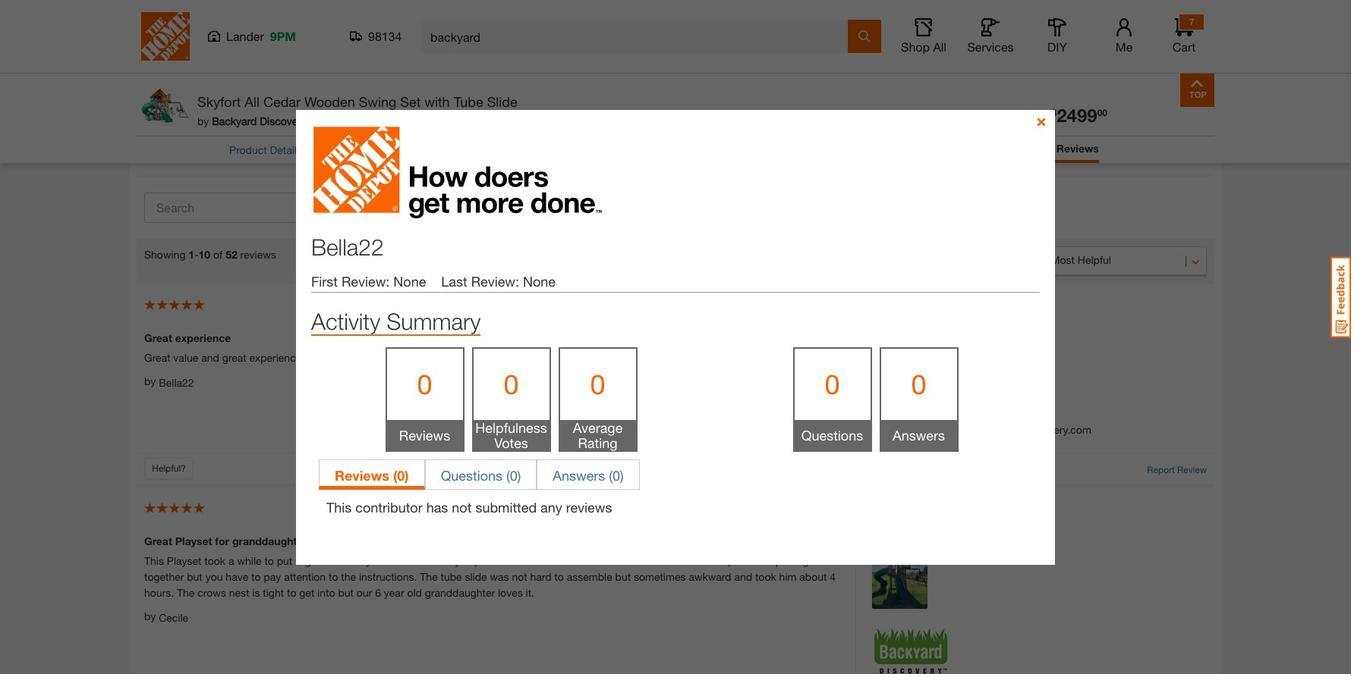Task type: vqa. For each thing, say whether or not it's contained in the screenshot.
the my on the left bottom
yes



Task type: locate. For each thing, give the bounding box(es) containing it.
swing
[[359, 93, 397, 110]]

reviews up contributor at the bottom left of page
[[335, 468, 389, 484]]

0 vertical spatial by
[[197, 114, 209, 127]]

reviews up reviews (0) button
[[399, 427, 450, 444]]

1 left "10"
[[189, 248, 194, 261]]

0 vertical spatial great
[[144, 332, 172, 344]]

feedback link image
[[1331, 257, 1351, 339]]

2 0 from the left
[[504, 368, 519, 401]]

0 vertical spatial bella22
[[311, 234, 384, 260]]

1 vertical spatial bella22
[[159, 376, 194, 389]]

2 vertical spatial by
[[144, 610, 156, 623]]

1 vertical spatial was
[[490, 571, 509, 584]]

0 vertical spatial playset
[[175, 535, 212, 548]]

main content
[[0, 0, 1351, 675]]

services button
[[966, 18, 1015, 55]]

by for by backyard discovery
[[197, 114, 209, 127]]

4 0 from the left
[[825, 368, 840, 401]]

0 for answers
[[911, 368, 927, 401]]

2
[[554, 212, 560, 224]]

the up the old
[[420, 571, 438, 584]]

1 horizontal spatial review:
[[471, 273, 519, 290]]

star symbol image
[[429, 212, 441, 222], [473, 212, 485, 222], [517, 212, 529, 222], [560, 212, 573, 222], [604, 212, 616, 222]]

of up assemble
[[585, 555, 594, 568]]

1 horizontal spatial none
[[523, 273, 556, 290]]

star symbol image left the 3
[[473, 212, 485, 222]]

experience left the in
[[249, 351, 302, 364]]

he
[[676, 555, 689, 568]]

none down 2
[[523, 273, 556, 290]]

but left my
[[338, 555, 354, 568]]

3 0 from the left
[[590, 368, 605, 401]]

0 vertical spatial reviews
[[240, 248, 276, 261]]

1 horizontal spatial it.
[[571, 351, 580, 364]]

great
[[222, 351, 246, 364]]

1 logo image from the top
[[871, 357, 952, 422]]

star symbol image inside 1 button
[[604, 212, 616, 222]]

0 horizontal spatial (0)
[[393, 468, 409, 484]]

-
[[194, 248, 199, 261]]

reviews inside button
[[335, 468, 389, 484]]

none up activity summary
[[393, 273, 426, 290]]

1 horizontal spatial reviews
[[566, 499, 612, 516]]

not right has
[[452, 499, 472, 516]]

slide
[[465, 571, 487, 584]]

1 horizontal spatial all
[[933, 39, 947, 54]]

and inside the "great playset for granddaughter! this playset took a while to put together but my husband was very impressed with the detail of the instructions. he had no problems putting it together but you have to pay attention to the instructions.  the tube slide was not hard to assemble but sometimes awkward and took him about 4 hours.  the crows nest is tight to get into but our 6 year old granddaughter loves it."
[[734, 571, 752, 584]]

1 vertical spatial logo image
[[871, 625, 952, 675]]

instructions. up year
[[359, 571, 417, 584]]

putting
[[776, 555, 809, 568]]

customer down close image
[[1004, 142, 1054, 155]]

customer reviews
[[1004, 142, 1099, 155]]

1 star symbol image from the left
[[429, 212, 441, 222]]

1 horizontal spatial together
[[295, 555, 335, 568]]

took
[[204, 555, 226, 568], [755, 571, 776, 584]]

was up loves
[[490, 571, 509, 584]]

0 for reviews
[[417, 368, 432, 401]]

0 vertical spatial not
[[452, 499, 472, 516]]

2 button
[[545, 201, 582, 231]]

star symbol image for 4
[[473, 212, 485, 222]]

0 horizontal spatial review:
[[342, 273, 390, 290]]

0 for helpfulness votes
[[504, 368, 519, 401]]

reviews down 2499
[[1057, 142, 1099, 155]]

1 horizontal spatial 1
[[598, 212, 604, 224]]

3
[[511, 212, 517, 224]]

0 horizontal spatial reviews
[[240, 248, 276, 261]]

1 (0) from the left
[[393, 468, 409, 484]]

reviews down answers (0)
[[566, 499, 612, 516]]

2 vertical spatial great
[[144, 535, 172, 548]]

223
[[381, 115, 395, 125]]

4 right 5 button at top
[[467, 212, 473, 224]]

others.
[[739, 351, 771, 364]]

1 0 from the left
[[417, 368, 432, 401]]

customer review from backyarddiscovery.com
[[871, 423, 1092, 436]]

What can we help you find today? search field
[[430, 20, 847, 52]]

hard
[[530, 571, 552, 584]]

5 star symbol image from the left
[[604, 212, 616, 222]]

by inside by cecile
[[144, 610, 156, 623]]

are
[[522, 351, 537, 364]]

answers left from
[[893, 427, 945, 444]]

1 vertical spatial together
[[144, 571, 184, 584]]

star symbol image left 2
[[517, 212, 529, 222]]

0 vertical spatial reviews
[[1057, 142, 1099, 155]]

1 vertical spatial reviews
[[566, 499, 612, 516]]

the left the crows
[[177, 587, 195, 599]]

product details button
[[229, 142, 302, 158], [229, 142, 302, 158]]

great
[[144, 332, 172, 344], [144, 351, 170, 364], [144, 535, 172, 548]]

it.
[[571, 351, 580, 364], [526, 587, 534, 599]]

customer left review
[[871, 423, 918, 436]]

1 button
[[589, 201, 626, 231]]

review: right first
[[342, 273, 390, 290]]

to left 'put'
[[264, 555, 274, 568]]

0 horizontal spatial with
[[425, 93, 450, 110]]

2 logo image from the top
[[871, 625, 952, 675]]

4 star symbol image from the left
[[560, 212, 573, 222]]

all inside button
[[933, 39, 947, 54]]

0 vertical spatial the
[[420, 571, 438, 584]]

while
[[237, 555, 262, 568]]

answers for answers
[[893, 427, 945, 444]]

1 horizontal spatial not
[[512, 571, 527, 584]]

1
[[598, 212, 604, 224], [189, 248, 194, 261]]

0
[[417, 368, 432, 401], [504, 368, 519, 401], [590, 368, 605, 401], [825, 368, 840, 401], [911, 368, 927, 401]]

of inside the "great playset for granddaughter! this playset took a while to put together but my husband was very impressed with the detail of the instructions. he had no problems putting it together but you have to pay attention to the instructions.  the tube slide was not hard to assemble but sometimes awkward and took him about 4 hours.  the crows nest is tight to get into but our 6 year old granddaughter loves it."
[[585, 555, 594, 568]]

me button
[[1100, 18, 1149, 55]]

3 star symbol image from the left
[[517, 212, 529, 222]]

first review: none
[[311, 273, 426, 290]]

experience up value at left bottom
[[175, 332, 231, 344]]

answers down rating
[[553, 468, 605, 484]]

(0) down rating
[[609, 468, 624, 484]]

lander 9pm
[[226, 29, 296, 43]]

great inside the "great playset for granddaughter! this playset took a while to put together but my husband was very impressed with the detail of the instructions. he had no problems putting it together but you have to pay attention to the instructions.  the tube slide was not hard to assemble but sometimes awkward and took him about 4 hours.  the crows nest is tight to get into but our 6 year old granddaughter loves it."
[[144, 535, 172, 548]]

0 vertical spatial customer
[[1004, 142, 1054, 155]]

0 horizontal spatial of
[[213, 248, 223, 261]]

1 vertical spatial with
[[516, 555, 535, 568]]

1 vertical spatial took
[[755, 571, 776, 584]]

all for shop
[[933, 39, 947, 54]]

it. inside great experience great value and great experience in regards to delivery, setup, and quality. kids are loving it. would recommend this brand to others.
[[571, 351, 580, 364]]

showing
[[144, 248, 186, 261]]

star symbol image inside 5 button
[[429, 212, 441, 222]]

3 (0) from the left
[[609, 468, 624, 484]]

(0) down votes
[[506, 468, 521, 484]]

assemble
[[567, 571, 612, 584]]

0 vertical spatial instructions.
[[615, 555, 673, 568]]

by left cecile button
[[144, 610, 156, 623]]

star symbol image inside 4 button
[[473, 212, 485, 222]]

all right the shop
[[933, 39, 947, 54]]

1 vertical spatial instructions.
[[359, 571, 417, 584]]

0 horizontal spatial the
[[177, 587, 195, 599]]

1 vertical spatial great
[[144, 351, 170, 364]]

and right setup,
[[441, 351, 459, 364]]

1 vertical spatial of
[[585, 555, 594, 568]]

was left very
[[418, 555, 437, 568]]

1 right 2 button on the left top of the page
[[598, 212, 604, 224]]

all up the by backyard discovery
[[245, 93, 260, 110]]

set
[[400, 93, 421, 110]]

the right attention
[[341, 571, 356, 584]]

2 vertical spatial reviews
[[335, 468, 389, 484]]

0 horizontal spatial together
[[144, 571, 184, 584]]

star symbol image inside 2 button
[[560, 212, 573, 222]]

4
[[467, 212, 473, 224], [830, 571, 836, 584]]

1 review: from the left
[[342, 273, 390, 290]]

reviews
[[1057, 142, 1099, 155], [399, 427, 450, 444], [335, 468, 389, 484]]

bella22 inside by bella22
[[159, 376, 194, 389]]

0 horizontal spatial bella22
[[159, 376, 194, 389]]

1 vertical spatial it.
[[526, 587, 534, 599]]

submitted
[[476, 499, 537, 516]]

playset up the hours.
[[167, 555, 202, 568]]

0 vertical spatial answers
[[893, 427, 945, 444]]

skyfort
[[197, 93, 241, 110]]

any
[[541, 499, 562, 516]]

last
[[441, 273, 467, 290]]

questions for questions (0)
[[441, 468, 503, 484]]

0 vertical spatial all
[[933, 39, 947, 54]]

5 button
[[414, 201, 450, 231]]

2 horizontal spatial (0)
[[609, 468, 624, 484]]

discovery
[[260, 114, 307, 127]]

to
[[354, 351, 364, 364], [726, 351, 736, 364], [264, 555, 274, 568], [251, 571, 261, 584], [329, 571, 338, 584], [555, 571, 564, 584], [287, 587, 296, 599]]

bella22 up first review: none
[[311, 234, 384, 260]]

0 for average rating
[[590, 368, 605, 401]]

first
[[311, 273, 338, 290]]

review
[[921, 423, 951, 436]]

experience
[[175, 332, 231, 344], [249, 351, 302, 364]]

husband
[[374, 555, 415, 568]]

0 horizontal spatial answers
[[553, 468, 605, 484]]

1 horizontal spatial (0)
[[506, 468, 521, 484]]

0 horizontal spatial it.
[[526, 587, 534, 599]]

questions for questions
[[802, 427, 863, 444]]

this up the hours.
[[144, 555, 164, 568]]

0 horizontal spatial not
[[452, 499, 472, 516]]

bella22 down value at left bottom
[[159, 376, 194, 389]]

filter
[[414, 187, 437, 199]]

the up hard
[[538, 555, 553, 568]]

1 horizontal spatial and
[[441, 351, 459, 364]]

0 vertical spatial logo image
[[871, 357, 952, 422]]

but right assemble
[[615, 571, 631, 584]]

0 horizontal spatial none
[[393, 273, 426, 290]]

loves
[[498, 587, 523, 599]]

2 (0) from the left
[[506, 468, 521, 484]]

about
[[800, 571, 827, 584]]

2 review: from the left
[[471, 273, 519, 290]]

2 none from the left
[[523, 273, 556, 290]]

reviews inside main content
[[566, 499, 612, 516]]

1 vertical spatial 1
[[189, 248, 194, 261]]

answers (0) button
[[537, 460, 640, 490]]

5 0 from the left
[[911, 368, 927, 401]]

took left him
[[755, 571, 776, 584]]

with up hard
[[516, 555, 535, 568]]

0 vertical spatial experience
[[175, 332, 231, 344]]

star symbol image for 2
[[560, 212, 573, 222]]

summary
[[387, 308, 481, 335]]

star symbol image inside 3 button
[[517, 212, 529, 222]]

and down the problems
[[734, 571, 752, 584]]

great experience great value and great experience in regards to delivery, setup, and quality. kids are loving it. would recommend this brand to others.
[[144, 332, 771, 364]]

tube
[[454, 93, 483, 110]]

not
[[452, 499, 472, 516], [512, 571, 527, 584]]

review
[[1178, 464, 1207, 476]]

have
[[226, 571, 248, 584]]

by inside by bella22
[[144, 375, 156, 388]]

took up you
[[204, 555, 226, 568]]

it
[[812, 555, 818, 568]]

recommend
[[616, 351, 673, 364]]

it. down hard
[[526, 587, 534, 599]]

1 horizontal spatial the
[[538, 555, 553, 568]]

1 vertical spatial by
[[144, 375, 156, 388]]

review: right last
[[471, 273, 519, 290]]

together up the hours.
[[144, 571, 184, 584]]

by for by cecile
[[144, 610, 156, 623]]

customer for customer review from backyarddiscovery.com
[[871, 423, 918, 436]]

reviews
[[240, 248, 276, 261], [566, 499, 612, 516]]

1 horizontal spatial the
[[420, 571, 438, 584]]

customer for customer reviews
[[1004, 142, 1054, 155]]

into
[[317, 587, 335, 599]]

is
[[252, 587, 260, 599]]

and
[[201, 351, 219, 364], [441, 351, 459, 364], [734, 571, 752, 584]]

0 vertical spatial together
[[295, 555, 335, 568]]

1 none from the left
[[393, 273, 426, 290]]

0 vertical spatial 1
[[598, 212, 604, 224]]

0 horizontal spatial was
[[418, 555, 437, 568]]

to right regards
[[354, 351, 364, 364]]

0 vertical spatial this
[[326, 499, 352, 516]]

1 horizontal spatial reviews
[[399, 427, 450, 444]]

none for first review: none
[[393, 273, 426, 290]]

(0) up contributor at the bottom left of page
[[393, 468, 409, 484]]

the up assemble
[[597, 555, 612, 568]]

all
[[933, 39, 947, 54], [245, 93, 260, 110]]

1 inside button
[[598, 212, 604, 224]]

0 horizontal spatial reviews
[[335, 468, 389, 484]]

by for by bella22
[[144, 375, 156, 388]]

me
[[1116, 39, 1133, 54]]

by
[[197, 114, 209, 127], [144, 375, 156, 388], [144, 610, 156, 623]]

1 vertical spatial this
[[144, 555, 164, 568]]

instructions.
[[615, 555, 673, 568], [359, 571, 417, 584]]

the
[[538, 555, 553, 568], [597, 555, 612, 568], [341, 571, 356, 584]]

hours.
[[144, 587, 174, 599]]

2 star symbol image from the left
[[473, 212, 485, 222]]

questions inside button
[[441, 468, 503, 484]]

reviews right 52
[[240, 248, 276, 261]]

0 horizontal spatial took
[[204, 555, 226, 568]]

2 horizontal spatial and
[[734, 571, 752, 584]]

but left you
[[187, 571, 203, 584]]

1 vertical spatial customer
[[871, 423, 918, 436]]

contributor
[[356, 499, 423, 516]]

this down reviews (0)
[[326, 499, 352, 516]]

1 horizontal spatial bella22
[[311, 234, 384, 260]]

1 horizontal spatial customer
[[1004, 142, 1054, 155]]

all for skyfort
[[245, 93, 260, 110]]

1 horizontal spatial questions
[[802, 427, 863, 444]]

the home depot logo image
[[141, 12, 190, 61]]

with right set
[[425, 93, 450, 110]]

star symbol image down filter by:
[[429, 212, 441, 222]]

by down skyfort
[[197, 114, 209, 127]]

instructions. up sometimes
[[615, 555, 673, 568]]

1 vertical spatial questions
[[441, 468, 503, 484]]

by left bella22 button
[[144, 375, 156, 388]]

0 horizontal spatial customer
[[871, 423, 918, 436]]

together up attention
[[295, 555, 335, 568]]

my
[[357, 555, 371, 568]]

3 great from the top
[[144, 535, 172, 548]]

questions
[[802, 427, 863, 444], [441, 468, 503, 484]]

close image
[[1035, 116, 1048, 128]]

0 horizontal spatial questions
[[441, 468, 503, 484]]

not up loves
[[512, 571, 527, 584]]

1 horizontal spatial this
[[326, 499, 352, 516]]

0 horizontal spatial 4
[[467, 212, 473, 224]]

review: for first
[[342, 273, 390, 290]]

1 great from the top
[[144, 332, 172, 344]]

report review
[[1147, 464, 1207, 476]]

$
[[1052, 107, 1057, 118]]

1 vertical spatial not
[[512, 571, 527, 584]]

playset
[[175, 535, 212, 548], [167, 555, 202, 568]]

to up is
[[251, 571, 261, 584]]

3 button
[[501, 201, 538, 231]]

and left great
[[201, 351, 219, 364]]

1 horizontal spatial of
[[585, 555, 594, 568]]

answers inside button
[[553, 468, 605, 484]]

1 horizontal spatial 4
[[830, 571, 836, 584]]

cedar
[[263, 93, 301, 110]]

1 vertical spatial the
[[177, 587, 195, 599]]

1 horizontal spatial answers
[[893, 427, 945, 444]]

services
[[968, 39, 1014, 54]]

0 horizontal spatial instructions.
[[359, 571, 417, 584]]

showing 1 - 10 of 52 reviews
[[144, 248, 276, 261]]

skyfort all cedar wooden swing set with tube slide
[[197, 93, 517, 110]]

of left 52
[[213, 248, 223, 261]]

it. right loving
[[571, 351, 580, 364]]

logo image
[[871, 357, 952, 422], [871, 625, 952, 675]]

0 horizontal spatial experience
[[175, 332, 231, 344]]

great for great experience great value and great experience in regards to delivery, setup, and quality. kids are loving it. would recommend this brand to others.
[[144, 332, 172, 344]]

top button
[[1180, 73, 1215, 107]]

review: for last
[[471, 273, 519, 290]]

1 vertical spatial 4
[[830, 571, 836, 584]]

helpful?
[[152, 463, 186, 474]]

0 vertical spatial questions
[[802, 427, 863, 444]]

4 right about
[[830, 571, 836, 584]]

4 inside 4 button
[[467, 212, 473, 224]]

Search text field
[[144, 193, 368, 223]]

1 horizontal spatial instructions.
[[615, 555, 673, 568]]

star symbol image right 2 button on the left top of the page
[[604, 212, 616, 222]]

helpfulness votes
[[475, 420, 547, 452]]

star symbol image left 1 button
[[560, 212, 573, 222]]

0 vertical spatial 4
[[467, 212, 473, 224]]

0 horizontal spatial this
[[144, 555, 164, 568]]

1 horizontal spatial experience
[[249, 351, 302, 364]]

playset left for
[[175, 535, 212, 548]]

cecile button
[[159, 610, 188, 626]]

attention
[[284, 571, 326, 584]]

0 vertical spatial it.
[[571, 351, 580, 364]]

bella22
[[311, 234, 384, 260], [159, 376, 194, 389]]

1 vertical spatial reviews
[[399, 427, 450, 444]]

1 horizontal spatial with
[[516, 555, 535, 568]]

0 vertical spatial took
[[204, 555, 226, 568]]

to right the "brand"
[[726, 351, 736, 364]]



Task type: describe. For each thing, give the bounding box(es) containing it.
sometimes
[[634, 571, 686, 584]]

shop
[[901, 39, 930, 54]]

reviews for showing 1 - 10 of 52 reviews
[[240, 248, 276, 261]]

cecile
[[159, 612, 188, 624]]

tight
[[263, 587, 284, 599]]

kids
[[498, 351, 519, 364]]

0 horizontal spatial the
[[341, 571, 356, 584]]

lander
[[226, 29, 264, 43]]

4 inside the "great playset for granddaughter! this playset took a while to put together but my husband was very impressed with the detail of the instructions. he had no problems putting it together but you have to pay attention to the instructions.  the tube slide was not hard to assemble but sometimes awkward and took him about 4 hours.  the crows nest is tight to get into but our 6 year old granddaughter loves it."
[[830, 571, 836, 584]]

details
[[270, 143, 302, 156]]

has
[[426, 499, 448, 516]]

cart
[[1173, 39, 1196, 54]]

not inside main content
[[452, 499, 472, 516]]

nest
[[229, 587, 249, 599]]

star symbol image for 3
[[517, 212, 529, 222]]

reviews for reviews (0)
[[335, 468, 389, 484]]

answers for answers (0)
[[553, 468, 605, 484]]

to left "get"
[[287, 587, 296, 599]]

main content containing 0
[[0, 0, 1351, 675]]

average
[[573, 420, 623, 436]]

diy button
[[1033, 18, 1082, 55]]

slide
[[487, 93, 517, 110]]

2 horizontal spatial reviews
[[1057, 142, 1099, 155]]

helpful? button
[[144, 458, 194, 480]]

a
[[228, 555, 234, 568]]

no
[[713, 555, 725, 568]]

this
[[676, 351, 693, 364]]

(0) for reviews (0)
[[393, 468, 409, 484]]

with inside the "great playset for granddaughter! this playset took a while to put together but my husband was very impressed with the detail of the instructions. he had no problems putting it together but you have to pay attention to the instructions.  the tube slide was not hard to assemble but sometimes awkward and took him about 4 hours.  the crows nest is tight to get into but our 6 year old granddaughter loves it."
[[516, 555, 535, 568]]

0 vertical spatial with
[[425, 93, 450, 110]]

regards
[[316, 351, 352, 364]]

backyarddiscovery.com
[[979, 423, 1092, 436]]

0 for questions
[[825, 368, 840, 401]]

had
[[692, 555, 710, 568]]

get
[[299, 587, 315, 599]]

reviews (0) button
[[319, 460, 425, 490]]

(
[[379, 115, 381, 125]]

filter by:
[[414, 187, 455, 199]]

it. inside the "great playset for granddaughter! this playset took a while to put together but my husband was very impressed with the detail of the instructions. he had no problems putting it together but you have to pay attention to the instructions.  the tube slide was not hard to assemble but sometimes awkward and took him about 4 hours.  the crows nest is tight to get into but our 6 year old granddaughter loves it."
[[526, 587, 534, 599]]

2 horizontal spatial the
[[597, 555, 612, 568]]

0 horizontal spatial and
[[201, 351, 219, 364]]

answers (0)
[[553, 468, 624, 484]]

reviews (0)
[[335, 468, 409, 484]]

reviews for this contributor has not submitted any reviews
[[566, 499, 612, 516]]

1 horizontal spatial took
[[755, 571, 776, 584]]

1 vertical spatial playset
[[167, 555, 202, 568]]

backyard
[[212, 114, 257, 127]]

activity summary
[[311, 308, 481, 335]]

but left our
[[338, 587, 354, 599]]

to up into
[[329, 571, 338, 584]]

tube
[[441, 571, 462, 584]]

bella22 button
[[159, 375, 194, 391]]

98134
[[368, 29, 402, 43]]

him
[[779, 571, 797, 584]]

$ 2499 00
[[1052, 105, 1108, 126]]

1 vertical spatial experience
[[249, 351, 302, 364]]

delivery,
[[367, 351, 406, 364]]

setup,
[[409, 351, 438, 364]]

none for last review: none
[[523, 273, 556, 290]]

you
[[205, 571, 223, 584]]

pay
[[264, 571, 281, 584]]

questions (0)
[[441, 468, 521, 484]]

this inside the "great playset for granddaughter! this playset took a while to put together but my husband was very impressed with the detail of the instructions. he had no problems putting it together but you have to pay attention to the instructions.  the tube slide was not hard to assemble but sometimes awkward and took him about 4 hours.  the crows nest is tight to get into but our 6 year old granddaughter loves it."
[[144, 555, 164, 568]]

by:
[[440, 187, 455, 199]]

4 button
[[458, 201, 494, 231]]

bella22 inside main content
[[311, 234, 384, 260]]

would
[[583, 351, 613, 364]]

our
[[357, 587, 372, 599]]

product image image
[[140, 80, 190, 130]]

00
[[1097, 107, 1108, 118]]

helpfulness
[[475, 420, 547, 436]]

to right hard
[[555, 571, 564, 584]]

(0) for questions (0)
[[506, 468, 521, 484]]

(0) for answers (0)
[[609, 468, 624, 484]]

loving
[[540, 351, 568, 364]]

rating
[[578, 435, 618, 452]]

star symbol image for 5
[[429, 212, 441, 222]]

report review button
[[1147, 464, 1207, 477]]

overlay image image
[[311, 125, 603, 219]]

crows
[[198, 587, 226, 599]]

10
[[199, 248, 210, 261]]

cart 7
[[1173, 16, 1196, 54]]

( 223 )
[[379, 115, 397, 125]]

granddaughter
[[425, 587, 495, 599]]

1 horizontal spatial was
[[490, 571, 509, 584]]

star symbol image for 1
[[604, 212, 616, 222]]

not inside the "great playset for granddaughter! this playset took a while to put together but my husband was very impressed with the detail of the instructions. he had no problems putting it together but you have to pay attention to the instructions.  the tube slide was not hard to assemble but sometimes awkward and took him about 4 hours.  the crows nest is tight to get into but our 6 year old granddaughter loves it."
[[512, 571, 527, 584]]

great for great playset for granddaughter! this playset took a while to put together but my husband was very impressed with the detail of the instructions. he had no problems putting it together but you have to pay attention to the instructions.  the tube slide was not hard to assemble but sometimes awkward and took him about 4 hours.  the crows nest is tight to get into but our 6 year old granddaughter loves it.
[[144, 535, 172, 548]]

0 vertical spatial was
[[418, 555, 437, 568]]

awkward
[[689, 571, 732, 584]]

diy
[[1048, 39, 1067, 54]]

reviews for reviews
[[399, 427, 450, 444]]

2 great from the top
[[144, 351, 170, 364]]

this inside main content
[[326, 499, 352, 516]]

7
[[1189, 16, 1194, 27]]

6
[[375, 587, 381, 599]]

old
[[407, 587, 422, 599]]

by cecile
[[144, 610, 188, 624]]

brand
[[695, 351, 723, 364]]

problems
[[728, 555, 773, 568]]

year
[[384, 587, 404, 599]]

last review: none
[[441, 273, 556, 290]]

0 horizontal spatial 1
[[189, 248, 194, 261]]

in
[[304, 351, 313, 364]]

98134 button
[[350, 29, 402, 44]]

granddaughter!
[[232, 535, 310, 548]]

activity
[[311, 308, 380, 335]]

wooden
[[304, 93, 355, 110]]

average rating
[[573, 420, 623, 452]]

2499
[[1057, 105, 1097, 126]]

shop all button
[[900, 18, 948, 55]]

from
[[954, 423, 976, 436]]

votes
[[494, 435, 528, 452]]



